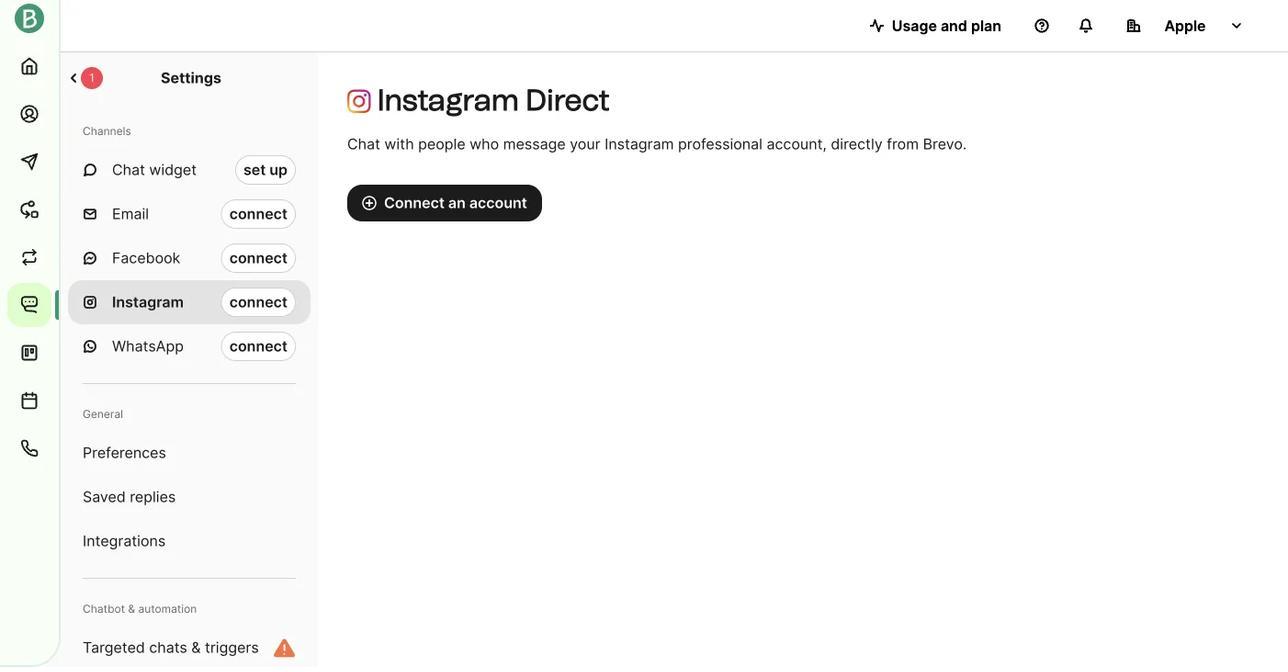 Task type: vqa. For each thing, say whether or not it's contained in the screenshot.
Email LINK
no



Task type: locate. For each thing, give the bounding box(es) containing it.
chat
[[347, 135, 380, 153], [112, 161, 145, 179]]

people
[[418, 135, 466, 153]]

0 horizontal spatial &
[[128, 602, 135, 616]]

0 vertical spatial instagram
[[378, 82, 519, 118]]

1
[[89, 71, 94, 85]]

usage and plan
[[892, 17, 1002, 34]]

plan
[[971, 17, 1002, 34]]

0 vertical spatial chat
[[347, 135, 380, 153]]

connect
[[229, 205, 288, 223], [229, 249, 288, 267], [229, 293, 288, 311], [229, 337, 288, 355]]

1 vertical spatial chat
[[112, 161, 145, 179]]

targeted chats & triggers link
[[68, 626, 311, 667]]

apple button
[[1112, 7, 1259, 44]]

&
[[128, 602, 135, 616], [191, 639, 201, 657]]

instagram up people
[[378, 82, 519, 118]]

1 connect from the top
[[229, 205, 288, 223]]

connect for whatsapp
[[229, 337, 288, 355]]

your
[[570, 135, 601, 153]]

integrations
[[83, 532, 166, 550]]

channels
[[83, 125, 131, 138]]

0 horizontal spatial instagram
[[112, 293, 184, 311]]

chat for chat with people who message your instagram professional account, directly from brevo.
[[347, 135, 380, 153]]

1 vertical spatial &
[[191, 639, 201, 657]]

chat widget
[[112, 161, 197, 179]]

directly
[[831, 135, 883, 153]]

instagram for instagram
[[112, 293, 184, 311]]

usage and plan button
[[855, 7, 1016, 44]]

chatbot & automation
[[83, 602, 197, 616]]

connect an account link
[[347, 185, 542, 221]]

set up
[[243, 161, 288, 179]]

4 connect from the top
[[229, 337, 288, 355]]

0 horizontal spatial chat
[[112, 161, 145, 179]]

usage
[[892, 17, 937, 34]]

chat up email
[[112, 161, 145, 179]]

chatbot
[[83, 602, 125, 616]]

set
[[243, 161, 266, 179]]

direct
[[526, 82, 610, 118]]

replies
[[130, 488, 176, 506]]

1 vertical spatial instagram
[[605, 135, 674, 153]]

& right the chats
[[191, 639, 201, 657]]

0 vertical spatial &
[[128, 602, 135, 616]]

3 connect from the top
[[229, 293, 288, 311]]

1 horizontal spatial chat
[[347, 135, 380, 153]]

instagram right your
[[605, 135, 674, 153]]

2 vertical spatial instagram
[[112, 293, 184, 311]]

1 horizontal spatial instagram
[[378, 82, 519, 118]]

instagram up whatsapp
[[112, 293, 184, 311]]

targeted chats & triggers
[[83, 639, 259, 657]]

instagram
[[378, 82, 519, 118], [605, 135, 674, 153], [112, 293, 184, 311]]

2 connect from the top
[[229, 249, 288, 267]]

& right chatbot
[[128, 602, 135, 616]]

2 horizontal spatial instagram
[[605, 135, 674, 153]]

preferences link
[[68, 431, 311, 475]]

widget
[[149, 161, 197, 179]]

and
[[941, 17, 968, 34]]

chat left with on the left top
[[347, 135, 380, 153]]

saved
[[83, 488, 126, 506]]

brevo.
[[923, 135, 967, 153]]



Task type: describe. For each thing, give the bounding box(es) containing it.
connect
[[384, 194, 445, 212]]

account
[[469, 194, 527, 212]]

preferences
[[83, 444, 166, 462]]

facebook
[[112, 249, 180, 267]]

instagram direct
[[378, 82, 610, 118]]

email
[[112, 205, 149, 223]]

chat with people who message your instagram professional account, directly from brevo.
[[347, 135, 967, 153]]

saved replies link
[[68, 475, 311, 519]]

1 horizontal spatial &
[[191, 639, 201, 657]]

saved replies
[[83, 488, 176, 506]]

connect an account
[[384, 194, 527, 212]]

chats
[[149, 639, 187, 657]]

connect for email
[[229, 205, 288, 223]]

who
[[470, 135, 499, 153]]

professional
[[678, 135, 763, 153]]

settings
[[161, 69, 221, 87]]

targeted
[[83, 639, 145, 657]]

instagram for instagram direct
[[378, 82, 519, 118]]

chat for chat widget
[[112, 161, 145, 179]]

account,
[[767, 135, 827, 153]]

connect for facebook
[[229, 249, 288, 267]]

instagram image
[[347, 90, 371, 113]]

message
[[503, 135, 566, 153]]

apple
[[1165, 17, 1206, 34]]

from
[[887, 135, 919, 153]]

connect for instagram
[[229, 293, 288, 311]]

an
[[448, 194, 466, 212]]

triggers
[[205, 639, 259, 657]]

with
[[385, 135, 414, 153]]

whatsapp
[[112, 337, 184, 355]]

automation
[[138, 602, 197, 616]]

1 button
[[51, 52, 118, 104]]

general
[[83, 408, 123, 421]]

up
[[270, 161, 288, 179]]

integrations link
[[68, 519, 311, 563]]



